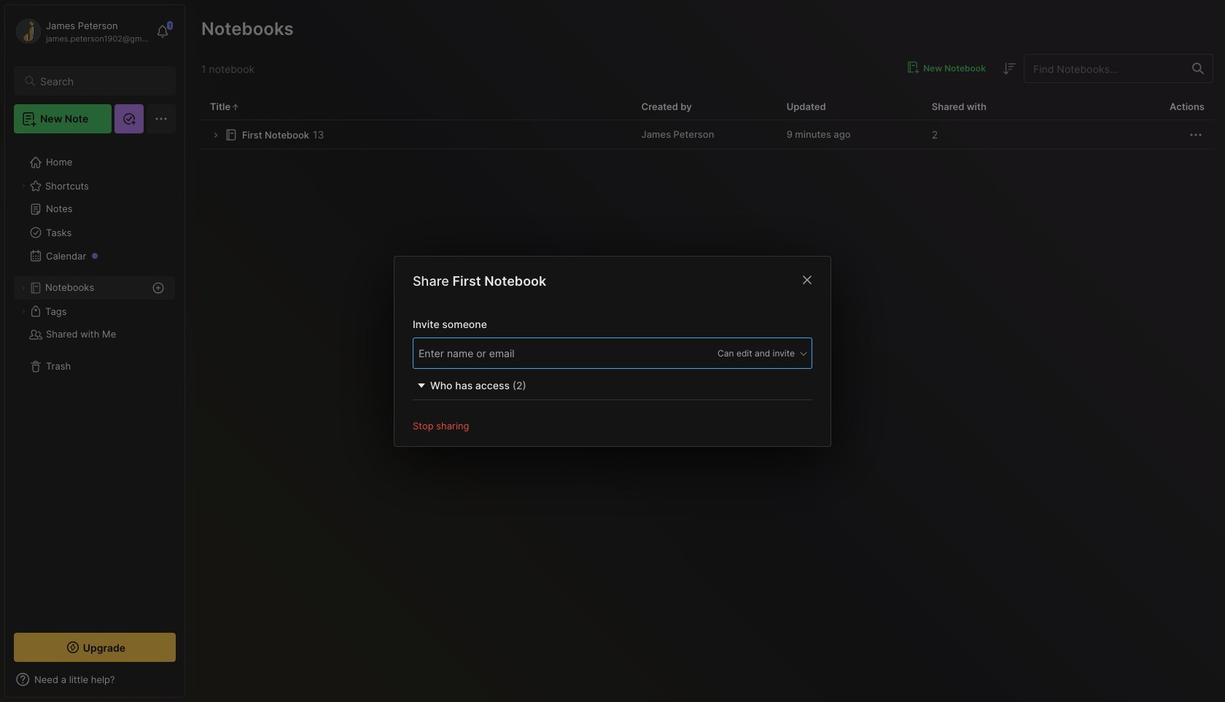Task type: vqa. For each thing, say whether or not it's contained in the screenshot.
'Main' Element
yes



Task type: describe. For each thing, give the bounding box(es) containing it.
Find Notebooks… text field
[[1025, 57, 1184, 81]]

close image
[[799, 271, 816, 289]]

tree inside main element
[[5, 142, 185, 620]]

expand tags image
[[19, 307, 28, 316]]

Search text field
[[40, 74, 163, 88]]

main element
[[0, 0, 190, 703]]



Task type: locate. For each thing, give the bounding box(es) containing it.
row
[[201, 120, 1214, 150]]

None search field
[[40, 72, 163, 90]]

tree
[[5, 142, 185, 620]]

none search field inside main element
[[40, 72, 163, 90]]

expand notebooks image
[[19, 284, 28, 293]]

Add tag field
[[417, 345, 592, 361]]



